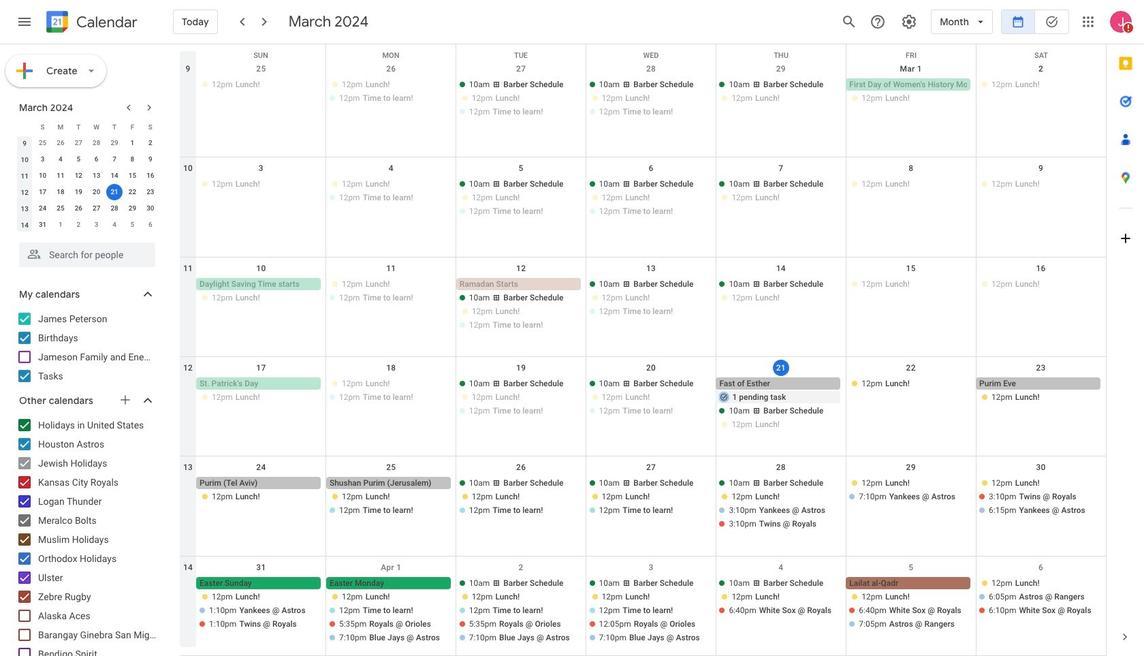 Task type: describe. For each thing, give the bounding box(es) containing it.
26 element
[[70, 200, 87, 217]]

february 28 element
[[88, 135, 105, 151]]

17 element
[[34, 184, 51, 200]]

27 element
[[88, 200, 105, 217]]

31 element
[[34, 217, 51, 233]]

6 element
[[88, 151, 105, 168]]

29 element
[[124, 200, 141, 217]]

23 element
[[142, 184, 159, 200]]

february 25 element
[[34, 135, 51, 151]]

other calendars list
[[3, 414, 169, 656]]

14 element
[[106, 168, 123, 184]]

calendar element
[[44, 8, 138, 38]]

february 26 element
[[52, 135, 69, 151]]

28 element
[[106, 200, 123, 217]]

20 element
[[88, 184, 105, 200]]

march 2024 grid
[[13, 119, 159, 233]]

february 27 element
[[70, 135, 87, 151]]

cell inside row group
[[106, 184, 124, 200]]

22 element
[[124, 184, 141, 200]]

7 element
[[106, 151, 123, 168]]

my calendars list
[[3, 308, 230, 387]]

25 element
[[52, 200, 69, 217]]

19 element
[[70, 184, 87, 200]]

16 element
[[142, 168, 159, 184]]

2 element
[[142, 135, 159, 151]]

8 element
[[124, 151, 141, 168]]

april 4 element
[[106, 217, 123, 233]]

9 element
[[142, 151, 159, 168]]

13 element
[[88, 168, 105, 184]]

24 element
[[34, 200, 51, 217]]



Task type: locate. For each thing, give the bounding box(es) containing it.
april 3 element
[[88, 217, 105, 233]]

settings menu image
[[902, 14, 918, 30]]

april 6 element
[[142, 217, 159, 233]]

april 1 element
[[52, 217, 69, 233]]

february 29 element
[[106, 135, 123, 151]]

1 element
[[124, 135, 141, 151]]

april 2 element
[[70, 217, 87, 233]]

row
[[180, 44, 1107, 65], [180, 58, 1107, 158], [16, 119, 159, 135], [16, 135, 159, 151], [16, 151, 159, 168], [180, 158, 1107, 257], [16, 168, 159, 184], [16, 184, 159, 200], [16, 200, 159, 217], [16, 217, 159, 233], [180, 257, 1107, 357], [180, 357, 1107, 457], [180, 457, 1107, 557], [180, 557, 1107, 656]]

tab list
[[1107, 44, 1145, 618]]

5 element
[[70, 151, 87, 168]]

11 element
[[52, 168, 69, 184]]

row group
[[16, 135, 159, 233]]

12 element
[[70, 168, 87, 184]]

18 element
[[52, 184, 69, 200]]

heading inside calendar element
[[74, 14, 138, 30]]

15 element
[[124, 168, 141, 184]]

april 5 element
[[124, 217, 141, 233]]

None search field
[[0, 237, 169, 267]]

10 element
[[34, 168, 51, 184]]

Search for people text field
[[27, 243, 147, 267]]

add other calendars image
[[119, 393, 132, 407]]

4 element
[[52, 151, 69, 168]]

grid
[[180, 44, 1107, 656]]

3 element
[[34, 151, 51, 168]]

main drawer image
[[16, 14, 33, 30]]

30 element
[[142, 200, 159, 217]]

row group inside march 2024 grid
[[16, 135, 159, 233]]

cell
[[326, 78, 456, 119], [456, 78, 586, 119], [586, 78, 717, 119], [716, 78, 847, 119], [847, 78, 977, 119], [326, 178, 456, 219], [456, 178, 586, 219], [586, 178, 717, 219], [716, 178, 847, 219], [106, 184, 124, 200], [196, 278, 326, 332], [326, 278, 456, 332], [456, 278, 586, 332], [586, 278, 717, 332], [716, 278, 847, 332], [196, 378, 326, 432], [326, 378, 456, 432], [456, 378, 586, 432], [586, 378, 717, 432], [716, 378, 847, 432], [977, 378, 1107, 432], [196, 477, 326, 532], [326, 477, 456, 532], [456, 477, 586, 532], [586, 477, 717, 532], [716, 477, 847, 532], [847, 477, 977, 532], [977, 477, 1107, 532], [196, 577, 326, 645], [326, 577, 456, 645], [456, 577, 586, 645], [586, 577, 717, 645], [716, 577, 847, 645], [847, 577, 977, 645], [977, 577, 1107, 645]]

heading
[[74, 14, 138, 30]]

21, today element
[[106, 184, 123, 200]]



Task type: vqa. For each thing, say whether or not it's contained in the screenshot.
8 related to 8 AM
no



